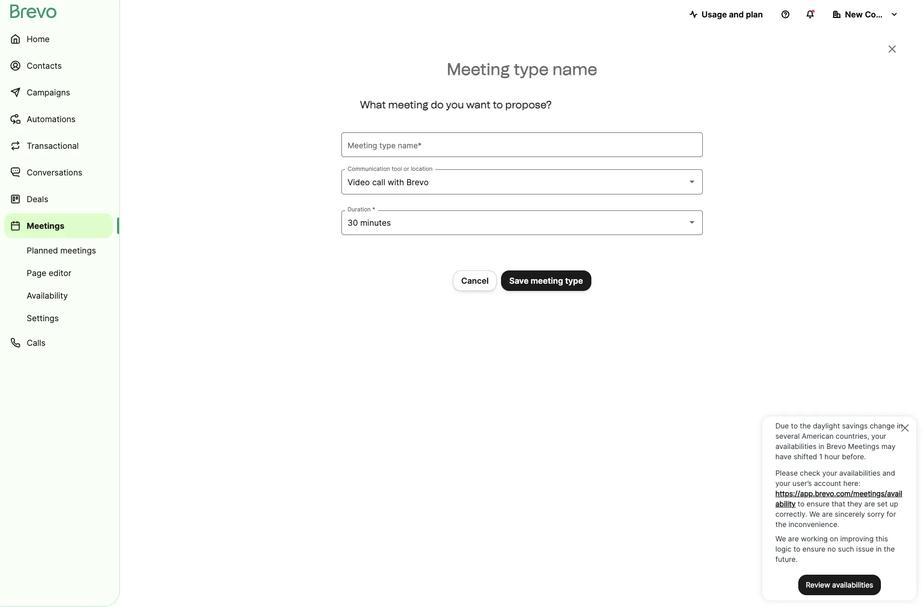 Task type: locate. For each thing, give the bounding box(es) containing it.
home
[[27, 34, 50, 44]]

type inside button
[[566, 276, 584, 286]]

planned
[[27, 246, 58, 256]]

meetings link
[[4, 214, 113, 238]]

usage and plan button
[[682, 4, 772, 25]]

usage and plan
[[702, 9, 764, 20]]

cancel
[[462, 276, 489, 286]]

0 horizontal spatial meeting
[[389, 98, 429, 111]]

availability link
[[4, 286, 113, 306]]

meeting for type
[[531, 276, 564, 286]]

meetings
[[27, 221, 64, 231]]

planned meetings link
[[4, 240, 113, 261]]

None text field
[[348, 139, 697, 151]]

1 horizontal spatial type
[[566, 276, 584, 286]]

save meeting type
[[510, 276, 584, 286]]

30 minutes field
[[348, 217, 697, 229]]

call
[[372, 177, 386, 187]]

0 vertical spatial type
[[514, 60, 549, 79]]

transactional
[[27, 141, 79, 151]]

meeting
[[389, 98, 429, 111], [531, 276, 564, 286]]

meeting right save
[[531, 276, 564, 286]]

contacts link
[[4, 53, 113, 78]]

want
[[467, 98, 491, 111]]

video
[[348, 177, 370, 187]]

1 vertical spatial meeting
[[531, 276, 564, 286]]

conversations link
[[4, 160, 113, 185]]

0 horizontal spatial type
[[514, 60, 549, 79]]

name
[[553, 60, 598, 79]]

do
[[431, 98, 444, 111]]

page editor link
[[4, 263, 113, 284]]

30
[[348, 218, 358, 228]]

1 horizontal spatial meeting
[[531, 276, 564, 286]]

calls
[[27, 338, 46, 348]]

meeting left do
[[389, 98, 429, 111]]

editor
[[49, 268, 71, 278]]

1 vertical spatial type
[[566, 276, 584, 286]]

30 minutes
[[348, 218, 391, 228]]

meeting inside button
[[531, 276, 564, 286]]

automations link
[[4, 107, 113, 132]]

deals
[[27, 194, 48, 204]]

type
[[514, 60, 549, 79], [566, 276, 584, 286]]

new company
[[846, 9, 904, 20]]

0 vertical spatial meeting
[[389, 98, 429, 111]]

availability
[[27, 291, 68, 301]]

what
[[360, 98, 386, 111]]

with
[[388, 177, 404, 187]]

meeting
[[447, 60, 510, 79]]

usage
[[702, 9, 728, 20]]

campaigns link
[[4, 80, 113, 105]]



Task type: vqa. For each thing, say whether or not it's contained in the screenshot.
rightmost not
no



Task type: describe. For each thing, give the bounding box(es) containing it.
brevo
[[407, 177, 429, 187]]

deals link
[[4, 187, 113, 212]]

what meeting do you want to propose?
[[360, 98, 552, 111]]

contacts
[[27, 61, 62, 71]]

and
[[730, 9, 744, 20]]

cancel button
[[453, 271, 497, 291]]

new company button
[[825, 4, 907, 25]]

Video call with Brevo field
[[348, 176, 697, 188]]

meeting type name
[[447, 60, 598, 79]]

you
[[446, 98, 464, 111]]

new
[[846, 9, 864, 20]]

home link
[[4, 27, 113, 51]]

campaigns
[[27, 87, 70, 98]]

minutes
[[361, 218, 391, 228]]

propose?
[[506, 98, 552, 111]]

company
[[866, 9, 904, 20]]

to
[[493, 98, 503, 111]]

meetings
[[60, 246, 96, 256]]

settings
[[27, 313, 59, 324]]

calls link
[[4, 331, 113, 356]]

plan
[[746, 9, 764, 20]]

planned meetings
[[27, 246, 96, 256]]

page editor
[[27, 268, 71, 278]]

conversations
[[27, 167, 82, 178]]

save meeting type button
[[501, 271, 592, 291]]

meeting for do
[[389, 98, 429, 111]]

automations
[[27, 114, 76, 124]]

transactional link
[[4, 134, 113, 158]]

video call with brevo
[[348, 177, 429, 187]]

save
[[510, 276, 529, 286]]

settings link
[[4, 308, 113, 329]]

page
[[27, 268, 46, 278]]



